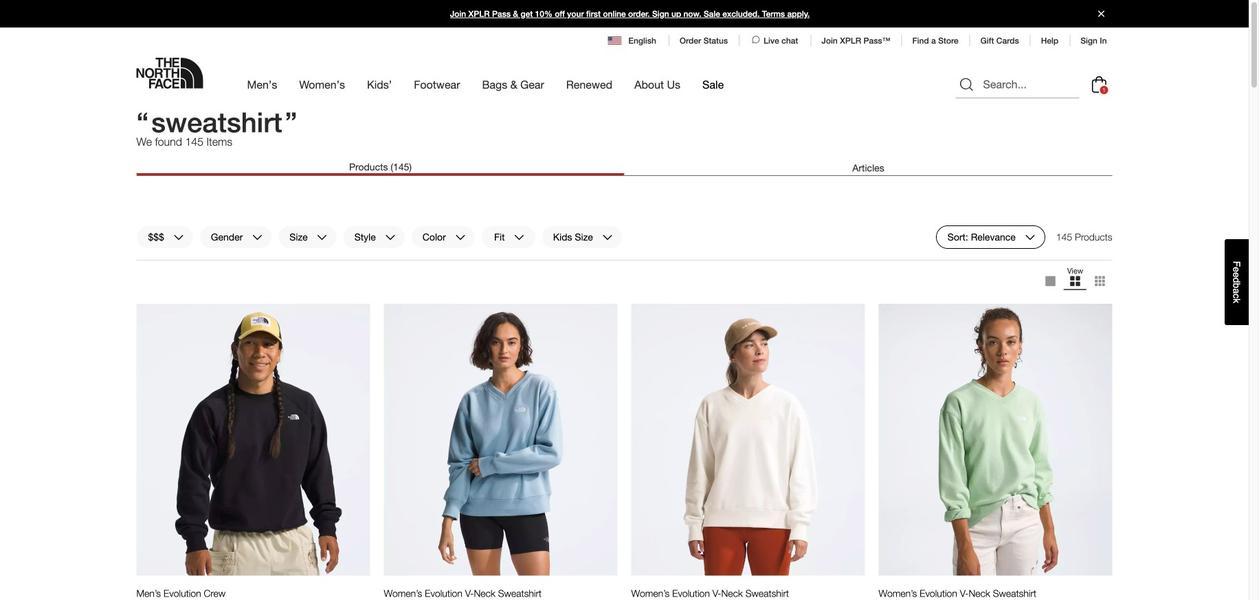 Task type: describe. For each thing, give the bounding box(es) containing it.
close image
[[1093, 11, 1111, 17]]

search all image
[[959, 76, 975, 93]]

2 women's evolution v-neck sweatshirt image from the left
[[632, 303, 865, 577]]

1 women's evolution v-neck sweatshirt image from the left
[[384, 303, 618, 577]]



Task type: vqa. For each thing, say whether or not it's contained in the screenshot.
top a
no



Task type: locate. For each thing, give the bounding box(es) containing it.
men's evolution crew image
[[136, 303, 370, 577]]

2 horizontal spatial women's evolution v-neck sweatshirt image
[[879, 303, 1113, 577]]

status
[[1057, 226, 1113, 249]]

women's evolution v-neck sweatshirt image
[[384, 303, 618, 577], [632, 303, 865, 577], [879, 303, 1113, 577]]

1 horizontal spatial women's evolution v-neck sweatshirt image
[[632, 303, 865, 577]]

3 women's evolution v-neck sweatshirt image from the left
[[879, 303, 1113, 577]]

list box
[[1039, 266, 1113, 296]]

tab list
[[136, 161, 1113, 176]]

Search search field
[[956, 71, 1080, 98]]

0 horizontal spatial women's evolution v-neck sweatshirt image
[[384, 303, 618, 577]]

the north face home page image
[[136, 58, 203, 89]]



